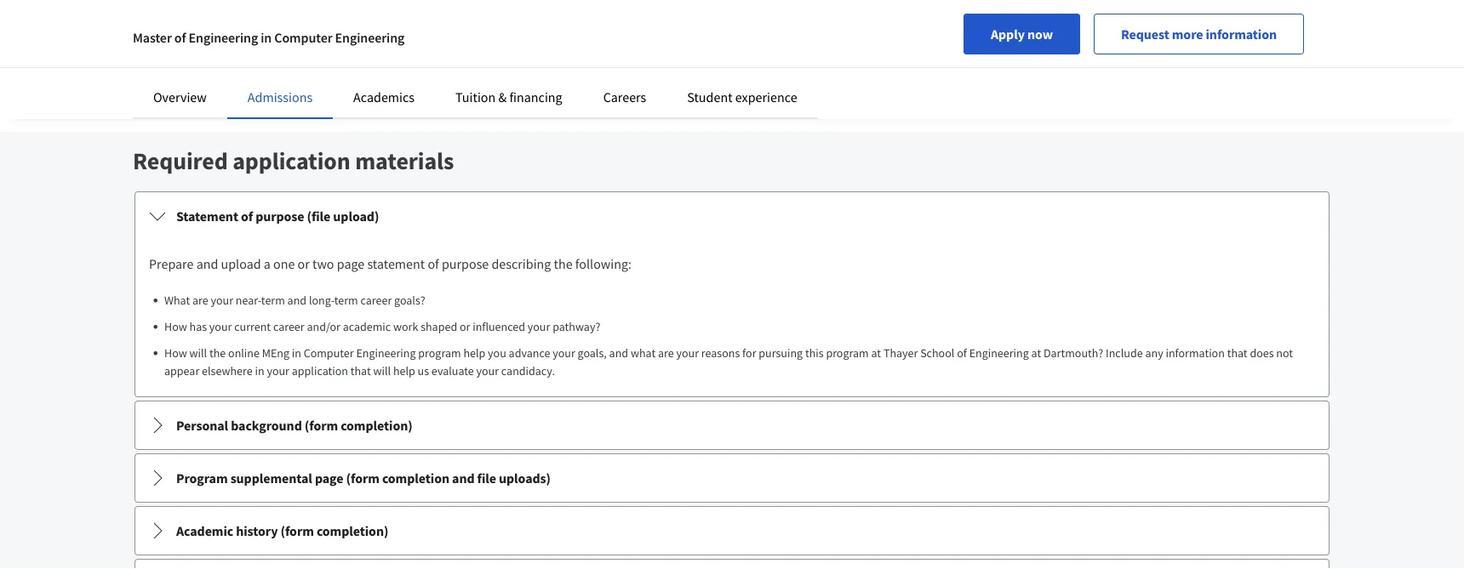 Task type: vqa. For each thing, say whether or not it's contained in the screenshot.
determines
no



Task type: describe. For each thing, give the bounding box(es) containing it.
describing
[[492, 255, 551, 272]]

not
[[1277, 345, 1294, 361]]

completion
[[382, 470, 450, 487]]

how for how has your current career and/or academic work shaped or influenced your pathway?
[[164, 319, 187, 334]]

outlining
[[636, 0, 688, 14]]

applicable),
[[821, 0, 888, 14]]

and/or
[[307, 319, 341, 334]]

computer inside how will the online meng in computer engineering program help you advance your goals, and what are your reasons for pursuing this program at thayer school of engineering at dartmouth? include any information that does not appear elsewhere in your application that will help us evaluate your candidacy.
[[304, 345, 354, 361]]

2 term from the left
[[334, 293, 358, 308]]

aid
[[786, 0, 804, 14]]

file
[[477, 470, 496, 487]]

program
[[176, 470, 228, 487]]

1 at from the left
[[872, 345, 881, 361]]

how will the online meng in computer engineering program help you advance your goals, and what are your reasons for pursuing this program at thayer school of engineering at dartmouth? include any information that does not appear elsewhere in your application that will help us evaluate your candidacy.
[[164, 345, 1294, 379]]

students
[[465, 0, 514, 14]]

required
[[133, 146, 228, 176]]

pathway?
[[553, 319, 601, 334]]

up
[[364, 0, 379, 14]]

(file
[[307, 208, 331, 225]]

dartmouth?
[[1044, 345, 1104, 361]]

thayer
[[884, 345, 918, 361]]

evaluate
[[432, 363, 474, 379]]

prepare
[[149, 255, 194, 272]]

experience
[[736, 89, 798, 106]]

school
[[921, 345, 955, 361]]

any
[[1146, 345, 1164, 361]]

completion) for academic history (form completion)
[[317, 523, 389, 540]]

apply now
[[991, 26, 1053, 43]]

request more information button
[[1094, 14, 1305, 54]]

0 horizontal spatial that
[[351, 363, 371, 379]]

how will the online meng in computer engineering program help you advance your goals, and what are your reasons for pursuing this program at thayer school of engineering at dartmouth? include any information that does not appear elsewhere in your application that will help us evaluate your candidacy. list item
[[164, 344, 1316, 380]]

prepare and upload a one or two page statement of purpose describing the following:
[[149, 255, 632, 272]]

(form for history
[[281, 523, 314, 540]]

purpose inside dropdown button
[[256, 208, 304, 225]]

admitted
[[410, 0, 462, 14]]

goals,
[[578, 345, 607, 361]]

long-
[[309, 293, 334, 308]]

2 with from the left
[[517, 0, 542, 14]]

goals?
[[394, 293, 425, 308]]

and inside how will the online meng in computer engineering program help you advance your goals, and what are your reasons for pursuing this program at thayer school of engineering at dartmouth? include any information that does not appear elsewhere in your application that will help us evaluate your candidacy.
[[609, 345, 629, 361]]

online
[[228, 345, 260, 361]]

upload
[[221, 255, 261, 272]]

your down meng
[[267, 363, 290, 379]]

0 vertical spatial page
[[337, 255, 365, 272]]

include
[[1106, 345, 1143, 361]]

statement
[[176, 208, 238, 225]]

following:
[[576, 255, 632, 272]]

what
[[631, 345, 656, 361]]

request
[[1121, 26, 1170, 43]]

has
[[189, 319, 207, 334]]

1 program from the left
[[418, 345, 461, 361]]

careers link
[[603, 89, 647, 106]]

near-
[[236, 293, 261, 308]]

application inside how will the online meng in computer engineering program help you advance your goals, and what are your reasons for pursuing this program at thayer school of engineering at dartmouth? include any information that does not appear elsewhere in your application that will help us evaluate your candidacy.
[[292, 363, 348, 379]]

important
[[200, 18, 258, 35]]

list containing what are your near-term and long-term career goals?
[[156, 291, 1316, 380]]

master of engineering in computer engineering
[[133, 29, 405, 46]]

of inside how will the online meng in computer engineering program help you advance your goals, and what are your reasons for pursuing this program at thayer school of engineering at dartmouth? include any information that does not appear elsewhere in your application that will help us evaluate your candidacy.
[[957, 345, 967, 361]]

dartmouth engineering will follow up with admitted students with a detailed letter outlining tuition, financial aid (if applicable), and other important information.
[[167, 0, 913, 35]]

(form inside dropdown button
[[346, 470, 380, 487]]

statement of purpose (file upload)
[[176, 208, 379, 225]]

overview
[[153, 89, 207, 106]]

1 horizontal spatial help
[[464, 345, 486, 361]]

master
[[133, 29, 172, 46]]

academic history (form completion)
[[176, 523, 389, 540]]

candidacy.
[[501, 363, 555, 379]]

1 vertical spatial help
[[393, 363, 415, 379]]

admissions
[[248, 89, 313, 106]]

careers
[[603, 89, 647, 106]]

financing
[[510, 89, 563, 106]]

materials
[[355, 146, 454, 176]]

the inside how will the online meng in computer engineering program help you advance your goals, and what are your reasons for pursuing this program at thayer school of engineering at dartmouth? include any information that does not appear elsewhere in your application that will help us evaluate your candidacy.
[[209, 345, 226, 361]]

required application materials
[[133, 146, 454, 176]]

(if
[[807, 0, 818, 14]]

statement
[[367, 255, 425, 272]]

information.
[[261, 18, 331, 35]]

0 horizontal spatial a
[[264, 255, 271, 272]]

reasons
[[702, 345, 740, 361]]

personal background (form completion) button
[[135, 402, 1329, 450]]

your down "you"
[[476, 363, 499, 379]]

uploads)
[[499, 470, 551, 487]]

influenced
[[473, 319, 525, 334]]

student experience
[[687, 89, 798, 106]]

two
[[313, 255, 334, 272]]

tuition,
[[690, 0, 732, 14]]

letter
[[603, 0, 634, 14]]

appear
[[164, 363, 199, 379]]

request more information
[[1121, 26, 1277, 43]]

current
[[234, 319, 271, 334]]

personal background (form completion)
[[176, 417, 413, 434]]

advance
[[509, 345, 550, 361]]

tuition & financing link
[[456, 89, 563, 106]]

overview link
[[153, 89, 207, 106]]

apply
[[991, 26, 1025, 43]]

program supplemental page (form completion and file uploads)
[[176, 470, 551, 487]]

us
[[418, 363, 429, 379]]



Task type: locate. For each thing, give the bounding box(es) containing it.
computer down follow
[[274, 29, 333, 46]]

&
[[499, 89, 507, 106]]

completion) for personal background (form completion)
[[341, 417, 413, 434]]

0 horizontal spatial at
[[872, 345, 881, 361]]

(form right history at the left of the page
[[281, 523, 314, 540]]

career
[[361, 293, 392, 308], [273, 319, 305, 334]]

elsewhere
[[202, 363, 253, 379]]

your left near-
[[211, 293, 233, 308]]

computer down and/or
[[304, 345, 354, 361]]

are right what at the left bottom of page
[[658, 345, 674, 361]]

are inside how will the online meng in computer engineering program help you advance your goals, and what are your reasons for pursuing this program at thayer school of engineering at dartmouth? include any information that does not appear elsewhere in your application that will help us evaluate your candidacy.
[[658, 345, 674, 361]]

0 vertical spatial completion)
[[341, 417, 413, 434]]

and inside program supplemental page (form completion and file uploads) dropdown button
[[452, 470, 475, 487]]

1 vertical spatial that
[[351, 363, 371, 379]]

purpose left (file at left
[[256, 208, 304, 225]]

1 vertical spatial the
[[209, 345, 226, 361]]

0 vertical spatial that
[[1228, 345, 1248, 361]]

what are your near-term and long-term career goals?
[[164, 293, 425, 308]]

your up advance
[[528, 319, 550, 334]]

engineering right school
[[970, 345, 1029, 361]]

1 horizontal spatial purpose
[[442, 255, 489, 272]]

(form for background
[[305, 417, 338, 434]]

will up appear
[[189, 345, 207, 361]]

your
[[211, 293, 233, 308], [209, 319, 232, 334], [528, 319, 550, 334], [553, 345, 575, 361], [677, 345, 699, 361], [267, 363, 290, 379], [476, 363, 499, 379]]

2 program from the left
[[826, 345, 869, 361]]

2 vertical spatial in
[[255, 363, 265, 379]]

are right what
[[192, 293, 208, 308]]

career inside how has your current career and/or academic work shaped or influenced your pathway? list item
[[273, 319, 305, 334]]

engineering down how has your current career and/or academic work shaped or influenced your pathway?
[[356, 345, 416, 361]]

what are your near-term and long-term career goals? list item
[[164, 291, 1316, 309]]

work
[[393, 319, 418, 334]]

1 horizontal spatial term
[[334, 293, 358, 308]]

how has your current career and/or academic work shaped or influenced your pathway?
[[164, 319, 601, 334]]

1 how from the top
[[164, 319, 187, 334]]

purpose left "describing" on the top left of the page
[[442, 255, 489, 272]]

information right more
[[1206, 26, 1277, 43]]

how inside how will the online meng in computer engineering program help you advance your goals, and what are your reasons for pursuing this program at thayer school of engineering at dartmouth? include any information that does not appear elsewhere in your application that will help us evaluate your candidacy.
[[164, 345, 187, 361]]

or
[[298, 255, 310, 272], [460, 319, 470, 334]]

detailed
[[554, 0, 601, 14]]

0 vertical spatial application
[[233, 146, 351, 176]]

and left upload
[[196, 255, 218, 272]]

0 vertical spatial will
[[303, 0, 323, 14]]

a left the detailed on the top of page
[[545, 0, 551, 14]]

other
[[167, 18, 198, 35]]

0 vertical spatial are
[[192, 293, 208, 308]]

1 term from the left
[[261, 293, 285, 308]]

academics link
[[353, 89, 415, 106]]

how has your current career and/or academic work shaped or influenced your pathway? list item
[[164, 318, 1316, 336]]

or right one at the left top of page
[[298, 255, 310, 272]]

meng
[[262, 345, 290, 361]]

financial
[[735, 0, 784, 14]]

the left following:
[[554, 255, 573, 272]]

0 horizontal spatial or
[[298, 255, 310, 272]]

pursuing
[[759, 345, 803, 361]]

tuition
[[456, 89, 496, 106]]

2 how from the top
[[164, 345, 187, 361]]

at
[[872, 345, 881, 361], [1032, 345, 1042, 361]]

(form
[[305, 417, 338, 434], [346, 470, 380, 487], [281, 523, 314, 540]]

1 horizontal spatial that
[[1228, 345, 1248, 361]]

term up "academic"
[[334, 293, 358, 308]]

(form left "completion"
[[346, 470, 380, 487]]

0 vertical spatial help
[[464, 345, 486, 361]]

career up how has your current career and/or academic work shaped or influenced your pathway?
[[361, 293, 392, 308]]

in right important
[[261, 29, 272, 46]]

0 horizontal spatial program
[[418, 345, 461, 361]]

dartmouth
[[167, 0, 230, 14]]

academic
[[343, 319, 391, 334]]

1 horizontal spatial or
[[460, 319, 470, 334]]

tuition & financing
[[456, 89, 563, 106]]

your left 'reasons'
[[677, 345, 699, 361]]

does
[[1250, 345, 1274, 361]]

1 vertical spatial (form
[[346, 470, 380, 487]]

how left has
[[164, 319, 187, 334]]

your left the goals,
[[553, 345, 575, 361]]

career down the what are your near-term and long-term career goals?
[[273, 319, 305, 334]]

1 vertical spatial are
[[658, 345, 674, 361]]

will inside dartmouth engineering will follow up with admitted students with a detailed letter outlining tuition, financial aid (if applicable), and other important information.
[[303, 0, 323, 14]]

completion) down program supplemental page (form completion and file uploads)
[[317, 523, 389, 540]]

engineering inside dartmouth engineering will follow up with admitted students with a detailed letter outlining tuition, financial aid (if applicable), and other important information.
[[232, 0, 301, 14]]

page
[[337, 255, 365, 272], [315, 470, 344, 487]]

1 horizontal spatial will
[[303, 0, 323, 14]]

are
[[192, 293, 208, 308], [658, 345, 674, 361]]

0 horizontal spatial will
[[189, 345, 207, 361]]

1 vertical spatial a
[[264, 255, 271, 272]]

0 vertical spatial computer
[[274, 29, 333, 46]]

that down "academic"
[[351, 363, 371, 379]]

engineering down up
[[335, 29, 405, 46]]

personal
[[176, 417, 228, 434]]

0 vertical spatial a
[[545, 0, 551, 14]]

1 vertical spatial will
[[189, 345, 207, 361]]

and left file
[[452, 470, 475, 487]]

or inside list item
[[460, 319, 470, 334]]

what
[[164, 293, 190, 308]]

1 horizontal spatial a
[[545, 0, 551, 14]]

1 horizontal spatial at
[[1032, 345, 1042, 361]]

academic history (form completion) button
[[135, 508, 1329, 555]]

0 vertical spatial (form
[[305, 417, 338, 434]]

0 vertical spatial purpose
[[256, 208, 304, 225]]

will left us
[[373, 363, 391, 379]]

2 vertical spatial will
[[373, 363, 391, 379]]

shaped
[[421, 319, 457, 334]]

of
[[174, 29, 186, 46], [241, 208, 253, 225], [428, 255, 439, 272], [957, 345, 967, 361]]

application
[[233, 146, 351, 176], [292, 363, 348, 379]]

that left does
[[1228, 345, 1248, 361]]

1 horizontal spatial the
[[554, 255, 573, 272]]

completion) up program supplemental page (form completion and file uploads)
[[341, 417, 413, 434]]

1 vertical spatial computer
[[304, 345, 354, 361]]

completion)
[[341, 417, 413, 434], [317, 523, 389, 540]]

information right any
[[1166, 345, 1225, 361]]

1 vertical spatial information
[[1166, 345, 1225, 361]]

at left thayer
[[872, 345, 881, 361]]

0 horizontal spatial help
[[393, 363, 415, 379]]

0 vertical spatial information
[[1206, 26, 1277, 43]]

page right two
[[337, 255, 365, 272]]

1 vertical spatial how
[[164, 345, 187, 361]]

1 with from the left
[[382, 0, 407, 14]]

page inside program supplemental page (form completion and file uploads) dropdown button
[[315, 470, 344, 487]]

how up appear
[[164, 345, 187, 361]]

1 horizontal spatial with
[[517, 0, 542, 14]]

this
[[805, 345, 824, 361]]

and left long-
[[287, 293, 307, 308]]

0 vertical spatial or
[[298, 255, 310, 272]]

page right supplemental
[[315, 470, 344, 487]]

with
[[382, 0, 407, 14], [517, 0, 542, 14]]

apply now button
[[964, 14, 1081, 54]]

with right students
[[517, 0, 542, 14]]

0 vertical spatial career
[[361, 293, 392, 308]]

and inside what are your near-term and long-term career goals? list item
[[287, 293, 307, 308]]

upload)
[[333, 208, 379, 225]]

0 vertical spatial the
[[554, 255, 573, 272]]

term up current
[[261, 293, 285, 308]]

will
[[303, 0, 323, 14], [189, 345, 207, 361], [373, 363, 391, 379]]

0 horizontal spatial the
[[209, 345, 226, 361]]

information
[[1206, 26, 1277, 43], [1166, 345, 1225, 361]]

engineering down dartmouth
[[189, 29, 258, 46]]

2 horizontal spatial will
[[373, 363, 391, 379]]

in right meng
[[292, 345, 301, 361]]

how
[[164, 319, 187, 334], [164, 345, 187, 361]]

engineering up "master of engineering in computer engineering"
[[232, 0, 301, 14]]

academic
[[176, 523, 233, 540]]

application down and/or
[[292, 363, 348, 379]]

0 horizontal spatial with
[[382, 0, 407, 14]]

program right this
[[826, 345, 869, 361]]

your right has
[[209, 319, 232, 334]]

you
[[488, 345, 506, 361]]

1 horizontal spatial are
[[658, 345, 674, 361]]

how for how will the online meng in computer engineering program help you advance your goals, and what are your reasons for pursuing this program at thayer school of engineering at dartmouth? include any information that does not appear elsewhere in your application that will help us evaluate your candidacy.
[[164, 345, 187, 361]]

0 vertical spatial how
[[164, 319, 187, 334]]

a inside dartmouth engineering will follow up with admitted students with a detailed letter outlining tuition, financial aid (if applicable), and other important information.
[[545, 0, 551, 14]]

2 vertical spatial (form
[[281, 523, 314, 540]]

1 horizontal spatial career
[[361, 293, 392, 308]]

one
[[273, 255, 295, 272]]

information inside 'button'
[[1206, 26, 1277, 43]]

0 vertical spatial in
[[261, 29, 272, 46]]

supplemental
[[230, 470, 312, 487]]

1 horizontal spatial program
[[826, 345, 869, 361]]

history
[[236, 523, 278, 540]]

1 vertical spatial or
[[460, 319, 470, 334]]

student
[[687, 89, 733, 106]]

2 at from the left
[[1032, 345, 1042, 361]]

purpose
[[256, 208, 304, 225], [442, 255, 489, 272]]

program supplemental page (form completion and file uploads) button
[[135, 455, 1329, 502]]

0 horizontal spatial term
[[261, 293, 285, 308]]

program up the "evaluate"
[[418, 345, 461, 361]]

term
[[261, 293, 285, 308], [334, 293, 358, 308]]

in down online
[[255, 363, 265, 379]]

list
[[156, 291, 1316, 380]]

0 horizontal spatial purpose
[[256, 208, 304, 225]]

and inside dartmouth engineering will follow up with admitted students with a detailed letter outlining tuition, financial aid (if applicable), and other important information.
[[891, 0, 913, 14]]

0 horizontal spatial are
[[192, 293, 208, 308]]

1 vertical spatial in
[[292, 345, 301, 361]]

a
[[545, 0, 551, 14], [264, 255, 271, 272]]

will up information.
[[303, 0, 323, 14]]

in
[[261, 29, 272, 46], [292, 345, 301, 361], [255, 363, 265, 379]]

information inside how will the online meng in computer engineering program help you advance your goals, and what are your reasons for pursuing this program at thayer school of engineering at dartmouth? include any information that does not appear elsewhere in your application that will help us evaluate your candidacy.
[[1166, 345, 1225, 361]]

help left "you"
[[464, 345, 486, 361]]

of inside dropdown button
[[241, 208, 253, 225]]

1 vertical spatial application
[[292, 363, 348, 379]]

a left one at the left top of page
[[264, 255, 271, 272]]

the up elsewhere
[[209, 345, 226, 361]]

at left the dartmouth?
[[1032, 345, 1042, 361]]

background
[[231, 417, 302, 434]]

with right up
[[382, 0, 407, 14]]

for
[[743, 345, 757, 361]]

or right shaped
[[460, 319, 470, 334]]

career inside what are your near-term and long-term career goals? list item
[[361, 293, 392, 308]]

1 vertical spatial completion)
[[317, 523, 389, 540]]

help left us
[[393, 363, 415, 379]]

admissions link
[[248, 89, 313, 106]]

1 vertical spatial page
[[315, 470, 344, 487]]

and right applicable),
[[891, 0, 913, 14]]

0 horizontal spatial career
[[273, 319, 305, 334]]

and left what at the left bottom of page
[[609, 345, 629, 361]]

1 vertical spatial career
[[273, 319, 305, 334]]

engineering
[[232, 0, 301, 14], [189, 29, 258, 46], [335, 29, 405, 46], [356, 345, 416, 361], [970, 345, 1029, 361]]

(form right "background"
[[305, 417, 338, 434]]

application up statement of purpose (file upload)
[[233, 146, 351, 176]]

1 vertical spatial purpose
[[442, 255, 489, 272]]

now
[[1028, 26, 1053, 43]]

follow
[[326, 0, 361, 14]]



